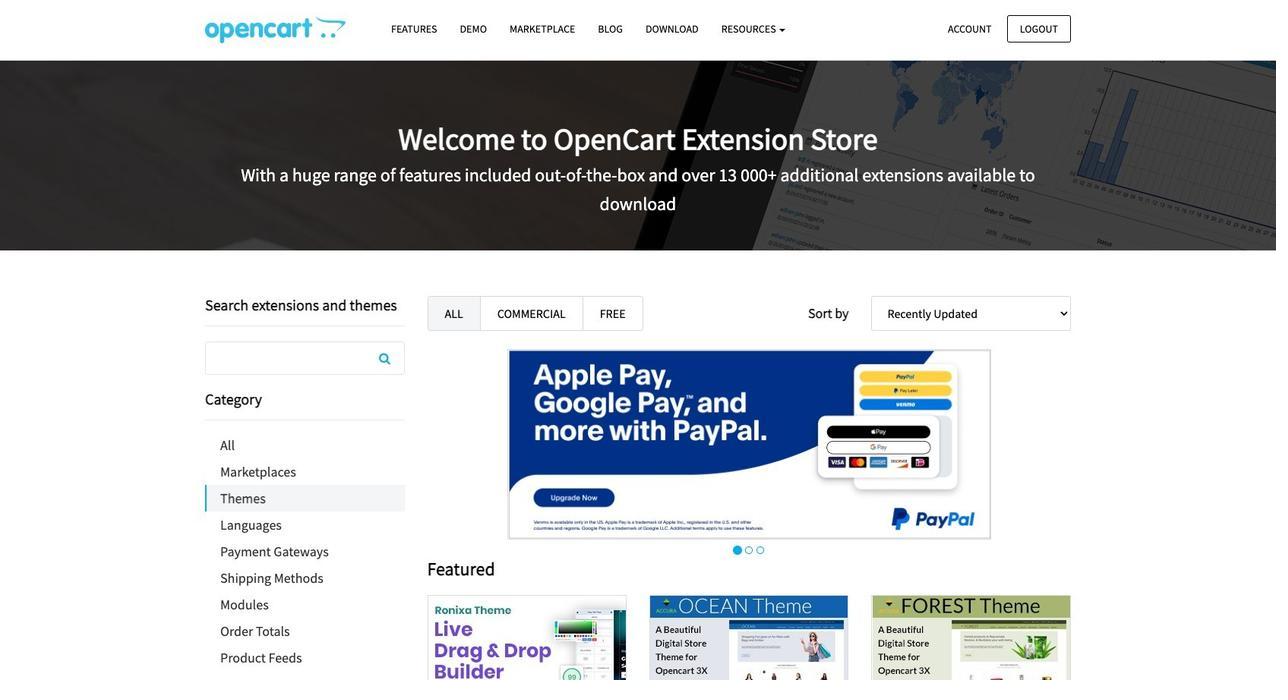 Task type: vqa. For each thing, say whether or not it's contained in the screenshot.
Accura Ocean V-1 Multipurpose Theme "image" in the right bottom of the page
yes



Task type: locate. For each thing, give the bounding box(es) containing it.
accura ocean v-1 multipurpose theme image
[[651, 597, 848, 681]]

ronixa theme - opencart live drag and drop page .. image
[[428, 597, 626, 681]]

accura forest v-1 multipurpose theme image
[[873, 597, 1070, 681]]

None text field
[[206, 343, 404, 375]]

paypal payment gateway image
[[507, 350, 991, 540]]



Task type: describe. For each thing, give the bounding box(es) containing it.
search image
[[379, 353, 391, 365]]

opencart themes image
[[205, 16, 346, 43]]



